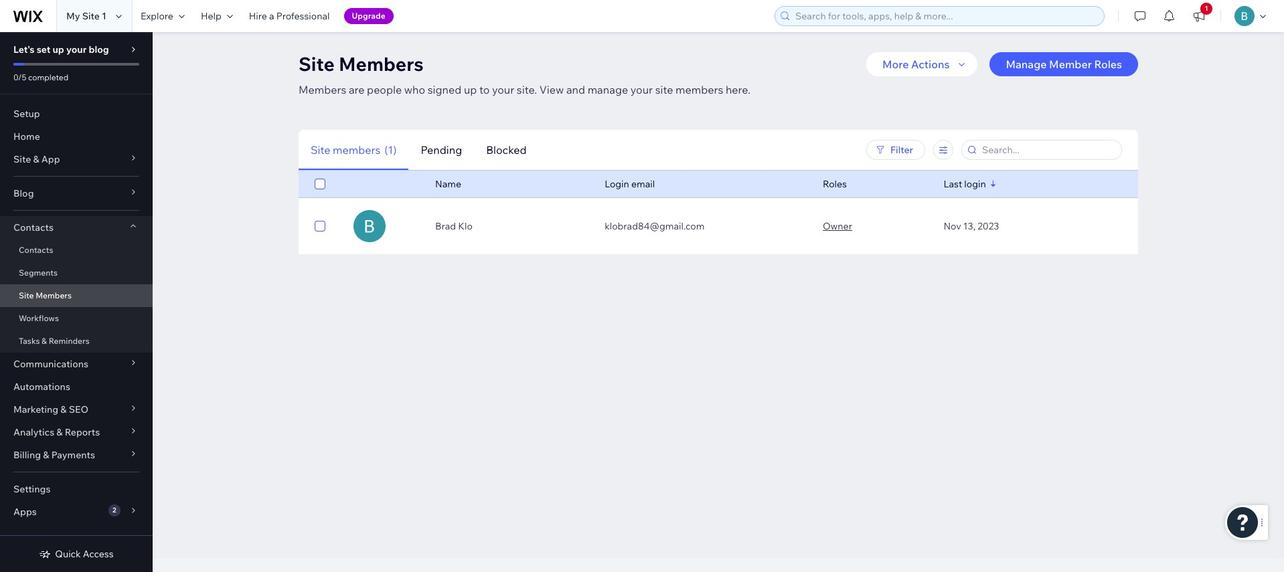Task type: locate. For each thing, give the bounding box(es) containing it.
contacts down blog
[[13, 222, 54, 234]]

klobrad84@gmail.com
[[605, 220, 705, 232]]

members up people
[[339, 52, 424, 76]]

1 vertical spatial members
[[333, 143, 381, 156]]

& inside analytics & reports "dropdown button"
[[56, 427, 63, 439]]

site members inside 'site members' link
[[19, 291, 72, 301]]

0 vertical spatial up
[[53, 44, 64, 56]]

billing & payments button
[[0, 444, 153, 467]]

up left to
[[464, 83, 477, 96]]

analytics & reports
[[13, 427, 100, 439]]

up right the set
[[53, 44, 64, 56]]

& inside the tasks & reminders link
[[42, 336, 47, 346]]

site
[[656, 83, 673, 96]]

roles up owner
[[823, 178, 847, 190]]

up
[[53, 44, 64, 56], [464, 83, 477, 96]]

& for marketing
[[60, 404, 67, 416]]

& inside the "billing & payments" popup button
[[43, 449, 49, 462]]

0 horizontal spatial 1
[[102, 10, 106, 22]]

None checkbox
[[315, 176, 326, 192], [315, 218, 326, 234], [315, 176, 326, 192], [315, 218, 326, 234]]

members up the workflows
[[36, 291, 72, 301]]

your right to
[[492, 83, 515, 96]]

your left blog
[[66, 44, 87, 56]]

2 vertical spatial members
[[36, 291, 72, 301]]

let's
[[13, 44, 35, 56]]

1 button
[[1185, 0, 1214, 32]]

my
[[66, 10, 80, 22]]

help
[[201, 10, 222, 22]]

name
[[435, 178, 461, 190]]

1 vertical spatial site members
[[19, 291, 72, 301]]

brad klo image
[[354, 210, 386, 242]]

0 horizontal spatial your
[[66, 44, 87, 56]]

marketing
[[13, 404, 58, 416]]

members left (1)
[[333, 143, 381, 156]]

members right site
[[676, 83, 724, 96]]

nov
[[944, 220, 962, 232]]

contacts link
[[0, 239, 153, 262]]

professional
[[276, 10, 330, 22]]

your
[[66, 44, 87, 56], [492, 83, 515, 96], [631, 83, 653, 96]]

members
[[339, 52, 424, 76], [299, 83, 346, 96], [36, 291, 72, 301]]

klo
[[458, 220, 473, 232]]

& inside marketing & seo popup button
[[60, 404, 67, 416]]

access
[[83, 549, 114, 561]]

home link
[[0, 125, 153, 148]]

upgrade
[[352, 11, 386, 21]]

1 horizontal spatial members
[[676, 83, 724, 96]]

blog button
[[0, 182, 153, 205]]

communications
[[13, 358, 88, 370]]

& inside site & app dropdown button
[[33, 153, 39, 165]]

your inside sidebar element
[[66, 44, 87, 56]]

0/5 completed
[[13, 72, 68, 82]]

members left are
[[299, 83, 346, 96]]

hire
[[249, 10, 267, 22]]

1 horizontal spatial roles
[[1095, 58, 1123, 71]]

signed
[[428, 83, 462, 96]]

hire a professional link
[[241, 0, 338, 32]]

analytics
[[13, 427, 54, 439]]

workflows link
[[0, 307, 153, 330]]

blog
[[89, 44, 109, 56]]

analytics & reports button
[[0, 421, 153, 444]]

0 horizontal spatial site members
[[19, 291, 72, 301]]

1 vertical spatial contacts
[[19, 245, 53, 255]]

login
[[605, 178, 629, 190]]

members
[[676, 83, 724, 96], [333, 143, 381, 156]]

0 vertical spatial contacts
[[13, 222, 54, 234]]

1 horizontal spatial up
[[464, 83, 477, 96]]

blocked
[[486, 143, 527, 156]]

0 horizontal spatial members
[[333, 143, 381, 156]]

view
[[540, 83, 564, 96]]

your left site
[[631, 83, 653, 96]]

site.
[[517, 83, 537, 96]]

hire a professional
[[249, 10, 330, 22]]

& right billing
[[43, 449, 49, 462]]

my site 1
[[66, 10, 106, 22]]

contacts for contacts popup button
[[13, 222, 54, 234]]

communications button
[[0, 353, 153, 376]]

tab list containing site members
[[299, 130, 712, 170]]

and
[[567, 83, 585, 96]]

roles inside manage member roles button
[[1095, 58, 1123, 71]]

& right tasks
[[42, 336, 47, 346]]

1 horizontal spatial site members
[[299, 52, 424, 76]]

site members
[[299, 52, 424, 76], [19, 291, 72, 301]]

site & app
[[13, 153, 60, 165]]

app
[[41, 153, 60, 165]]

site members up are
[[299, 52, 424, 76]]

& for site
[[33, 153, 39, 165]]

1 horizontal spatial 1
[[1205, 4, 1209, 13]]

site & app button
[[0, 148, 153, 171]]

contacts inside popup button
[[13, 222, 54, 234]]

contacts for contacts link
[[19, 245, 53, 255]]

tasks & reminders
[[19, 336, 90, 346]]

blocked button
[[474, 130, 539, 170]]

settings link
[[0, 478, 153, 501]]

1
[[1205, 4, 1209, 13], [102, 10, 106, 22]]

apps
[[13, 506, 37, 518]]

roles right member
[[1095, 58, 1123, 71]]

payments
[[51, 449, 95, 462]]

who
[[404, 83, 425, 96]]

0 horizontal spatial roles
[[823, 178, 847, 190]]

1 vertical spatial roles
[[823, 178, 847, 190]]

brad
[[435, 220, 456, 232]]

let's set up your blog
[[13, 44, 109, 56]]

explore
[[141, 10, 173, 22]]

nov 13, 2023
[[944, 220, 1000, 232]]

quick access
[[55, 549, 114, 561]]

setup link
[[0, 102, 153, 125]]

& left reports
[[56, 427, 63, 439]]

13,
[[964, 220, 976, 232]]

contacts up the segments at the left top of the page
[[19, 245, 53, 255]]

reminders
[[49, 336, 90, 346]]

0 horizontal spatial up
[[53, 44, 64, 56]]

site members up the workflows
[[19, 291, 72, 301]]

0 vertical spatial roles
[[1095, 58, 1123, 71]]

roles
[[1095, 58, 1123, 71], [823, 178, 847, 190]]

members are people who signed up to your site. view and manage your site members here.
[[299, 83, 751, 96]]

& left seo
[[60, 404, 67, 416]]

& left app
[[33, 153, 39, 165]]

tab list
[[299, 130, 712, 170]]

are
[[349, 83, 365, 96]]

&
[[33, 153, 39, 165], [42, 336, 47, 346], [60, 404, 67, 416], [56, 427, 63, 439], [43, 449, 49, 462]]

here.
[[726, 83, 751, 96]]



Task type: describe. For each thing, give the bounding box(es) containing it.
segments
[[19, 268, 58, 278]]

up inside sidebar element
[[53, 44, 64, 56]]

more
[[883, 58, 909, 71]]

upgrade button
[[344, 8, 394, 24]]

pending button
[[409, 130, 474, 170]]

marketing & seo
[[13, 404, 88, 416]]

pending
[[421, 143, 462, 156]]

& for analytics
[[56, 427, 63, 439]]

(1)
[[385, 143, 397, 156]]

completed
[[28, 72, 68, 82]]

last login
[[944, 178, 986, 190]]

help button
[[193, 0, 241, 32]]

billing & payments
[[13, 449, 95, 462]]

billing
[[13, 449, 41, 462]]

2
[[113, 506, 116, 515]]

reports
[[65, 427, 100, 439]]

more actions button
[[867, 52, 978, 76]]

setup
[[13, 108, 40, 120]]

automations
[[13, 381, 70, 393]]

manage
[[1006, 58, 1047, 71]]

filter button
[[867, 140, 926, 160]]

member
[[1050, 58, 1092, 71]]

1 vertical spatial up
[[464, 83, 477, 96]]

quick access button
[[39, 549, 114, 561]]

marketing & seo button
[[0, 399, 153, 421]]

a
[[269, 10, 274, 22]]

site members (1)
[[311, 143, 397, 156]]

seo
[[69, 404, 88, 416]]

contacts button
[[0, 216, 153, 239]]

& for tasks
[[42, 336, 47, 346]]

1 horizontal spatial your
[[492, 83, 515, 96]]

0 vertical spatial members
[[339, 52, 424, 76]]

more actions
[[883, 58, 950, 71]]

0/5
[[13, 72, 26, 82]]

to
[[480, 83, 490, 96]]

email
[[632, 178, 655, 190]]

manage member roles
[[1006, 58, 1123, 71]]

manage member roles button
[[990, 52, 1139, 76]]

automations link
[[0, 376, 153, 399]]

set
[[37, 44, 50, 56]]

workflows
[[19, 313, 59, 324]]

manage
[[588, 83, 628, 96]]

people
[[367, 83, 402, 96]]

Search... field
[[979, 141, 1118, 159]]

segments link
[[0, 262, 153, 285]]

0 vertical spatial site members
[[299, 52, 424, 76]]

login
[[965, 178, 986, 190]]

owner
[[823, 220, 853, 232]]

filter
[[891, 144, 914, 156]]

2023
[[978, 220, 1000, 232]]

& for billing
[[43, 449, 49, 462]]

1 vertical spatial members
[[299, 83, 346, 96]]

settings
[[13, 484, 51, 496]]

tasks & reminders link
[[0, 330, 153, 353]]

actions
[[912, 58, 950, 71]]

tasks
[[19, 336, 40, 346]]

blog
[[13, 188, 34, 200]]

0 vertical spatial members
[[676, 83, 724, 96]]

sidebar element
[[0, 32, 153, 573]]

1 inside button
[[1205, 4, 1209, 13]]

site inside dropdown button
[[13, 153, 31, 165]]

brad klo
[[435, 220, 473, 232]]

last
[[944, 178, 963, 190]]

quick
[[55, 549, 81, 561]]

2 horizontal spatial your
[[631, 83, 653, 96]]

home
[[13, 131, 40, 143]]

members inside sidebar element
[[36, 291, 72, 301]]

Search for tools, apps, help & more... field
[[792, 7, 1101, 25]]

site members link
[[0, 285, 153, 307]]



Task type: vqa. For each thing, say whether or not it's contained in the screenshot.
Elements
no



